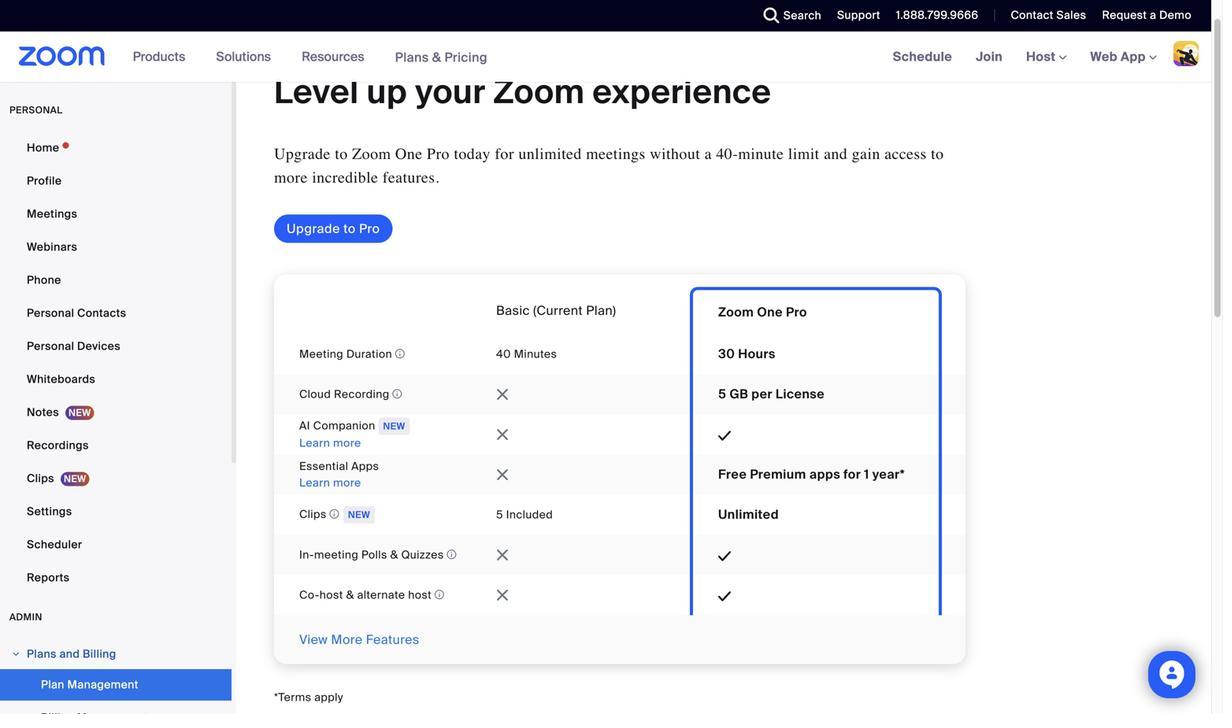 Task type: locate. For each thing, give the bounding box(es) containing it.
40-
[[717, 145, 739, 163]]

plans inside "product information" navigation
[[395, 49, 429, 66]]

1 vertical spatial 5
[[496, 508, 503, 522]]

1 vertical spatial clips
[[299, 507, 330, 522]]

0 vertical spatial zoom
[[494, 71, 585, 113]]

0 horizontal spatial zoom
[[352, 145, 391, 163]]

one up hours
[[757, 304, 783, 321]]

resources
[[302, 48, 365, 65]]

1 vertical spatial upgrade
[[287, 221, 340, 237]]

zoom logo image
[[19, 46, 105, 66]]

per
[[752, 386, 773, 403]]

tooltip
[[395, 347, 405, 361], [393, 387, 402, 401], [330, 507, 339, 522], [447, 548, 457, 562], [435, 588, 445, 602]]

0 vertical spatial &
[[432, 49, 441, 66]]

schedule
[[893, 48, 953, 65]]

web app
[[1091, 48, 1146, 65]]

a left 40-
[[705, 145, 712, 163]]

2 checked2icon image from the top
[[719, 550, 731, 563]]

profile
[[27, 174, 62, 188]]

new inside clips application
[[348, 509, 370, 521]]

pro for upgrade to pro
[[359, 221, 380, 237]]

plans and billing menu
[[0, 670, 232, 715]]

cell containing ai companion
[[274, 418, 496, 452]]

in-
[[299, 548, 314, 563]]

1 vertical spatial zoom
[[352, 145, 391, 163]]

new inside ai companion new learn more
[[383, 420, 405, 433]]

5 close2icon image from the top
[[496, 589, 509, 602]]

0 vertical spatial learn more link
[[274, 436, 361, 451]]

0 vertical spatial for
[[495, 145, 514, 163]]

2 vertical spatial checked2icon image
[[719, 591, 731, 603]]

companion
[[313, 419, 376, 433]]

more down apps
[[333, 476, 361, 490]]

& left pricing
[[432, 49, 441, 66]]

tooltip right recording
[[393, 387, 402, 401]]

contacts
[[77, 306, 126, 321]]

tooltip right 'duration'
[[395, 347, 405, 361]]

upgrade for upgrade to pro
[[287, 221, 340, 237]]

0 vertical spatial upgrade
[[274, 145, 331, 163]]

0 horizontal spatial and
[[59, 647, 80, 662]]

5 left included
[[496, 508, 503, 522]]

scheduler
[[27, 538, 82, 552]]

2 vertical spatial &
[[346, 588, 354, 603]]

0 vertical spatial clips
[[27, 472, 54, 486]]

tooltip inside clips application
[[330, 507, 339, 522]]

2 learn more link from the top
[[274, 476, 361, 490]]

0 vertical spatial new
[[383, 420, 405, 433]]

your
[[415, 71, 486, 113]]

4 close2icon image from the top
[[496, 549, 509, 562]]

0 horizontal spatial for
[[495, 145, 514, 163]]

40
[[496, 347, 511, 362]]

zoom up incredible
[[352, 145, 391, 163]]

1 learn more link from the top
[[274, 436, 361, 451]]

2 horizontal spatial &
[[432, 49, 441, 66]]

1 horizontal spatial a
[[1150, 8, 1157, 22]]

0 vertical spatial pro
[[427, 145, 450, 163]]

a inside upgrade to zoom one pro today for unlimited meetings without a 40-minute limit and gain access to more incredible features.
[[705, 145, 712, 163]]

features
[[366, 632, 420, 648]]

plans inside menu item
[[27, 647, 57, 662]]

to inside upgrade to pro button
[[344, 221, 356, 237]]

application
[[274, 275, 978, 676]]

plans & pricing link
[[395, 49, 488, 66], [395, 49, 488, 66]]

& left alternate
[[346, 588, 354, 603]]

1 horizontal spatial &
[[390, 548, 398, 563]]

0 vertical spatial learn
[[299, 436, 330, 451]]

cell
[[496, 388, 690, 401], [719, 415, 939, 442], [274, 418, 496, 452], [496, 429, 690, 441], [274, 459, 496, 492], [496, 469, 690, 481], [719, 535, 939, 563], [496, 549, 690, 562], [719, 576, 939, 603], [496, 589, 690, 602], [496, 616, 690, 665], [690, 616, 942, 656]]

2 host from the left
[[408, 588, 432, 603]]

1 personal from the top
[[27, 306, 74, 321]]

personal inside personal devices link
[[27, 339, 74, 354]]

learn inside the essential apps learn more
[[299, 476, 330, 490]]

1 vertical spatial &
[[390, 548, 398, 563]]

duration
[[347, 347, 392, 362]]

request a demo link
[[1091, 0, 1212, 32], [1103, 8, 1192, 22]]

1 vertical spatial one
[[757, 304, 783, 321]]

1 horizontal spatial and
[[824, 145, 848, 163]]

personal
[[9, 104, 63, 116]]

2 vertical spatial pro
[[786, 304, 807, 321]]

1 vertical spatial personal
[[27, 339, 74, 354]]

right image
[[11, 650, 20, 659]]

features.
[[383, 169, 440, 187]]

and left billing
[[59, 647, 80, 662]]

polls
[[362, 548, 387, 563]]

upgrade inside upgrade to zoom one pro today for unlimited meetings without a 40-minute limit and gain access to more incredible features.
[[274, 145, 331, 163]]

1 horizontal spatial host
[[408, 588, 432, 603]]

to up incredible
[[335, 145, 348, 163]]

close2icon image for in-meeting polls & quizzes
[[496, 549, 509, 562]]

1 horizontal spatial pro
[[427, 145, 450, 163]]

year*
[[873, 466, 905, 483]]

view more features link
[[274, 632, 420, 648]]

1 horizontal spatial plans
[[395, 49, 429, 66]]

tooltip down the quizzes
[[435, 588, 445, 602]]

free
[[719, 466, 747, 483]]

0 horizontal spatial &
[[346, 588, 354, 603]]

1.888.799.9666 button
[[885, 0, 983, 32], [897, 8, 979, 22]]

learn more link down "essential"
[[274, 476, 361, 490]]

scheduler link
[[0, 529, 232, 561]]

1 checked2icon image from the top
[[719, 430, 731, 442]]

one up features.
[[395, 145, 423, 163]]

meeting duration
[[299, 347, 395, 362]]

application containing basic (current plan)
[[274, 275, 978, 676]]

a
[[1150, 8, 1157, 22], [705, 145, 712, 163]]

5 for 5 gb per license
[[719, 386, 727, 403]]

1 vertical spatial pro
[[359, 221, 380, 237]]

upgrade to pro button
[[274, 215, 393, 243]]

co-host & alternate host application
[[274, 587, 496, 604]]

to for zoom
[[335, 145, 348, 163]]

personal devices
[[27, 339, 121, 354]]

2 horizontal spatial zoom
[[719, 304, 754, 321]]

1 vertical spatial learn
[[299, 476, 330, 490]]

pro inside button
[[359, 221, 380, 237]]

view more features
[[299, 632, 420, 648]]

0 vertical spatial and
[[824, 145, 848, 163]]

clips up in-
[[299, 507, 330, 522]]

level up your zoom experience
[[274, 71, 772, 113]]

plans for plans & pricing
[[395, 49, 429, 66]]

tooltip inside co-host & alternate host application
[[435, 588, 445, 602]]

0 vertical spatial one
[[395, 145, 423, 163]]

0 vertical spatial checked2icon image
[[719, 430, 731, 442]]

2 personal from the top
[[27, 339, 74, 354]]

1 vertical spatial for
[[844, 466, 861, 483]]

up
[[367, 71, 407, 113]]

0 horizontal spatial clips
[[27, 472, 54, 486]]

pro for zoom one pro
[[786, 304, 807, 321]]

new down cloud recording application
[[383, 420, 405, 433]]

clips inside application
[[299, 507, 330, 522]]

zoom
[[494, 71, 585, 113], [352, 145, 391, 163], [719, 304, 754, 321]]

1 vertical spatial and
[[59, 647, 80, 662]]

tooltip right the quizzes
[[447, 548, 457, 562]]

profile picture image
[[1174, 41, 1199, 66]]

banner
[[0, 32, 1212, 83]]

personal contacts
[[27, 306, 126, 321]]

for right today
[[495, 145, 514, 163]]

for left 1
[[844, 466, 861, 483]]

0 horizontal spatial a
[[705, 145, 712, 163]]

2 horizontal spatial pro
[[786, 304, 807, 321]]

zoom inside upgrade to zoom one pro today for unlimited meetings without a 40-minute limit and gain access to more incredible features.
[[352, 145, 391, 163]]

a left "demo"
[[1150, 8, 1157, 22]]

0 vertical spatial more
[[274, 169, 308, 187]]

learn down "essential"
[[299, 476, 330, 490]]

level
[[274, 71, 359, 113]]

3 checked2icon image from the top
[[719, 591, 731, 603]]

apply
[[314, 691, 343, 705]]

personal down phone
[[27, 306, 74, 321]]

1 close2icon image from the top
[[496, 388, 509, 401]]

2 vertical spatial more
[[333, 476, 361, 490]]

minutes
[[514, 347, 557, 362]]

0 horizontal spatial new
[[348, 509, 370, 521]]

more inside upgrade to zoom one pro today for unlimited meetings without a 40-minute limit and gain access to more incredible features.
[[274, 169, 308, 187]]

plans up up
[[395, 49, 429, 66]]

5
[[719, 386, 727, 403], [496, 508, 503, 522]]

plans right right icon
[[27, 647, 57, 662]]

whiteboards link
[[0, 364, 232, 396]]

learn more link down the ai
[[274, 436, 361, 451]]

zoom up 30
[[719, 304, 754, 321]]

demo
[[1160, 8, 1192, 22]]

1 vertical spatial learn more link
[[274, 476, 361, 490]]

one inside upgrade to zoom one pro today for unlimited meetings without a 40-minute limit and gain access to more incredible features.
[[395, 145, 423, 163]]

personal inside personal contacts link
[[27, 306, 74, 321]]

0 horizontal spatial pro
[[359, 221, 380, 237]]

more
[[274, 169, 308, 187], [333, 436, 361, 451], [333, 476, 361, 490]]

devices
[[77, 339, 121, 354]]

personal menu menu
[[0, 132, 232, 596]]

learn down the ai
[[299, 436, 330, 451]]

plans for plans and billing
[[27, 647, 57, 662]]

learn more link
[[274, 436, 361, 451], [274, 476, 361, 490]]

upgrade
[[274, 145, 331, 163], [287, 221, 340, 237]]

upgrade down incredible
[[287, 221, 340, 237]]

tooltip for unlimited
[[330, 507, 339, 522]]

host down meeting
[[320, 588, 343, 603]]

ai
[[299, 419, 310, 433]]

5 left gb
[[719, 386, 727, 403]]

contact sales link
[[999, 0, 1091, 32], [1011, 8, 1087, 22]]

app
[[1121, 48, 1146, 65]]

more left incredible
[[274, 169, 308, 187]]

0 horizontal spatial plans
[[27, 647, 57, 662]]

1 horizontal spatial new
[[383, 420, 405, 433]]

2 learn from the top
[[299, 476, 330, 490]]

host button
[[1027, 48, 1067, 65]]

0 vertical spatial plans
[[395, 49, 429, 66]]

host
[[320, 588, 343, 603], [408, 588, 432, 603]]

1 horizontal spatial for
[[844, 466, 861, 483]]

and left gain
[[824, 145, 848, 163]]

plan)
[[586, 303, 616, 319]]

more inside ai companion new learn more
[[333, 436, 361, 451]]

experience
[[593, 71, 772, 113]]

more inside the essential apps learn more
[[333, 476, 361, 490]]

0 horizontal spatial 5
[[496, 508, 503, 522]]

upgrade inside upgrade to pro button
[[287, 221, 340, 237]]

upgrade up incredible
[[274, 145, 331, 163]]

1 vertical spatial new
[[348, 509, 370, 521]]

0 horizontal spatial host
[[320, 588, 343, 603]]

for
[[495, 145, 514, 163], [844, 466, 861, 483]]

& right polls
[[390, 548, 398, 563]]

personal up the whiteboards
[[27, 339, 74, 354]]

gb
[[730, 386, 749, 403]]

0 horizontal spatial one
[[395, 145, 423, 163]]

close2icon image
[[496, 388, 509, 401], [496, 429, 509, 441], [496, 469, 509, 481], [496, 549, 509, 562], [496, 589, 509, 602]]

to down incredible
[[344, 221, 356, 237]]

1 vertical spatial a
[[705, 145, 712, 163]]

1 horizontal spatial one
[[757, 304, 783, 321]]

2 vertical spatial zoom
[[719, 304, 754, 321]]

webinars
[[27, 240, 77, 255]]

clips inside personal menu menu
[[27, 472, 54, 486]]

products button
[[133, 32, 193, 82]]

checked2icon image
[[719, 430, 731, 442], [719, 550, 731, 563], [719, 591, 731, 603]]

support
[[838, 8, 881, 22]]

tooltip down the essential apps learn more
[[330, 507, 339, 522]]

1 horizontal spatial 5
[[719, 386, 727, 403]]

host right alternate
[[408, 588, 432, 603]]

in-meeting polls & quizzes application
[[274, 547, 496, 564]]

1 horizontal spatial clips
[[299, 507, 330, 522]]

meeting
[[299, 347, 344, 362]]

0 vertical spatial 5
[[719, 386, 727, 403]]

tooltip inside cloud recording application
[[393, 387, 402, 401]]

billing
[[83, 647, 116, 662]]

plan
[[41, 678, 64, 693]]

zoom up unlimited on the top
[[494, 71, 585, 113]]

new up in-meeting polls & quizzes on the bottom left
[[348, 509, 370, 521]]

included
[[506, 508, 553, 522]]

checked2icon image for in-meeting polls & quizzes
[[719, 550, 731, 563]]

0 vertical spatial personal
[[27, 306, 74, 321]]

1 vertical spatial checked2icon image
[[719, 550, 731, 563]]

1 learn from the top
[[299, 436, 330, 451]]

co-
[[299, 588, 320, 603]]

meetings
[[586, 145, 646, 163]]

tooltip inside meeting duration application
[[395, 347, 405, 361]]

1 vertical spatial more
[[333, 436, 361, 451]]

clips for clips link
[[27, 472, 54, 486]]

home link
[[0, 132, 232, 164]]

1 vertical spatial plans
[[27, 647, 57, 662]]

&
[[432, 49, 441, 66], [390, 548, 398, 563], [346, 588, 354, 603]]

more down companion in the bottom left of the page
[[333, 436, 361, 451]]

clips up settings
[[27, 472, 54, 486]]

meetings link
[[0, 199, 232, 230]]

plan management link
[[0, 670, 232, 701]]

pro inside application
[[786, 304, 807, 321]]

and inside menu item
[[59, 647, 80, 662]]

apps
[[352, 459, 379, 474]]



Task type: describe. For each thing, give the bounding box(es) containing it.
essential apps learn more
[[299, 459, 379, 490]]

resources button
[[302, 32, 372, 82]]

sales
[[1057, 8, 1087, 22]]

minute
[[739, 145, 784, 163]]

upgrade to zoom one pro today for unlimited meetings without a 40-minute limit and gain access to more incredible features.
[[274, 145, 944, 187]]

& inside application
[[346, 588, 354, 603]]

tooltip for 30 hours
[[395, 347, 405, 361]]

profile link
[[0, 165, 232, 197]]

*terms
[[274, 691, 312, 705]]

in-meeting polls & quizzes
[[299, 548, 447, 563]]

plans and billing
[[27, 647, 116, 662]]

2 close2icon image from the top
[[496, 429, 509, 441]]

zoom inside application
[[719, 304, 754, 321]]

settings
[[27, 505, 72, 519]]

banner containing products
[[0, 32, 1212, 83]]

alternate
[[357, 588, 405, 603]]

plans and billing menu item
[[0, 640, 232, 670]]

gain
[[852, 145, 881, 163]]

hours
[[739, 346, 776, 362]]

today
[[454, 145, 491, 163]]

incredible
[[312, 169, 378, 187]]

schedule link
[[881, 32, 964, 82]]

solutions
[[216, 48, 271, 65]]

personal for personal devices
[[27, 339, 74, 354]]

basic
[[496, 303, 530, 319]]

unlimited
[[519, 145, 582, 163]]

meetings navigation
[[881, 32, 1212, 83]]

close2icon image for cloud recording
[[496, 388, 509, 401]]

apps
[[810, 466, 841, 483]]

personal for personal contacts
[[27, 306, 74, 321]]

admin
[[9, 611, 42, 624]]

web
[[1091, 48, 1118, 65]]

(current
[[533, 303, 583, 319]]

3 close2icon image from the top
[[496, 469, 509, 481]]

learn more link for learn
[[274, 436, 361, 451]]

personal devices link
[[0, 331, 232, 362]]

management
[[67, 678, 138, 693]]

and inside upgrade to zoom one pro today for unlimited meetings without a 40-minute limit and gain access to more incredible features.
[[824, 145, 848, 163]]

view
[[299, 632, 328, 648]]

recordings
[[27, 438, 89, 453]]

basic (current plan)
[[496, 303, 616, 319]]

5 for 5 included
[[496, 508, 503, 522]]

1.888.799.9666
[[897, 8, 979, 22]]

recording
[[334, 387, 390, 402]]

contact sales
[[1011, 8, 1087, 22]]

host
[[1027, 48, 1059, 65]]

meeting duration application
[[274, 346, 496, 363]]

personal contacts link
[[0, 298, 232, 329]]

checked2icon image for co-host & alternate host
[[719, 591, 731, 603]]

1 horizontal spatial zoom
[[494, 71, 585, 113]]

cloud recording application
[[274, 386, 496, 403]]

notes link
[[0, 397, 232, 429]]

& inside "product information" navigation
[[432, 49, 441, 66]]

whiteboards
[[27, 372, 95, 387]]

clips link
[[0, 463, 232, 495]]

contact
[[1011, 8, 1054, 22]]

reports
[[27, 571, 70, 585]]

home
[[27, 141, 59, 155]]

meeting
[[314, 548, 359, 563]]

pro inside upgrade to zoom one pro today for unlimited meetings without a 40-minute limit and gain access to more incredible features.
[[427, 145, 450, 163]]

access
[[885, 145, 927, 163]]

upgrade to pro
[[287, 221, 380, 237]]

cell containing essential apps
[[274, 459, 496, 492]]

for inside upgrade to zoom one pro today for unlimited meetings without a 40-minute limit and gain access to more incredible features.
[[495, 145, 514, 163]]

5 included
[[496, 508, 553, 522]]

plan management
[[41, 678, 138, 693]]

30
[[719, 346, 735, 362]]

close2icon image for co-host & alternate host
[[496, 589, 509, 602]]

web app button
[[1091, 48, 1157, 65]]

notes
[[27, 405, 59, 420]]

webinars link
[[0, 232, 232, 263]]

recordings link
[[0, 430, 232, 462]]

5 gb per license
[[719, 386, 825, 403]]

quizzes
[[401, 548, 444, 563]]

ai companion new learn more
[[299, 419, 405, 451]]

1 host from the left
[[320, 588, 343, 603]]

product information navigation
[[121, 32, 499, 83]]

0 vertical spatial a
[[1150, 8, 1157, 22]]

join link
[[964, 32, 1015, 82]]

unlimited
[[719, 507, 779, 523]]

cloud recording
[[299, 387, 393, 402]]

upgrade for upgrade to zoom one pro today for unlimited meetings without a 40-minute limit and gain access to more incredible features.
[[274, 145, 331, 163]]

*terms apply
[[274, 691, 343, 705]]

to right the access
[[931, 145, 944, 163]]

phone link
[[0, 265, 232, 296]]

one inside application
[[757, 304, 783, 321]]

pricing
[[445, 49, 488, 66]]

tooltip inside in-meeting polls & quizzes application
[[447, 548, 457, 562]]

tooltip for 5 gb per license
[[393, 387, 402, 401]]

solutions button
[[216, 32, 278, 82]]

40 minutes
[[496, 347, 557, 362]]

search
[[784, 8, 822, 23]]

to for pro
[[344, 221, 356, 237]]

clips application
[[274, 507, 496, 524]]

limit
[[789, 145, 820, 163]]

plans & pricing
[[395, 49, 488, 66]]

cloud
[[299, 387, 331, 402]]

essential
[[299, 459, 349, 474]]

meetings
[[27, 207, 77, 221]]

& inside application
[[390, 548, 398, 563]]

request
[[1103, 8, 1148, 22]]

clips for clips application
[[299, 507, 330, 522]]

learn inside ai companion new learn more
[[299, 436, 330, 451]]

learn more link for more
[[274, 476, 361, 490]]

1
[[865, 466, 870, 483]]

phone
[[27, 273, 61, 288]]

join
[[976, 48, 1003, 65]]

zoom one pro
[[719, 304, 807, 321]]



Task type: vqa. For each thing, say whether or not it's contained in the screenshot.
middle &
yes



